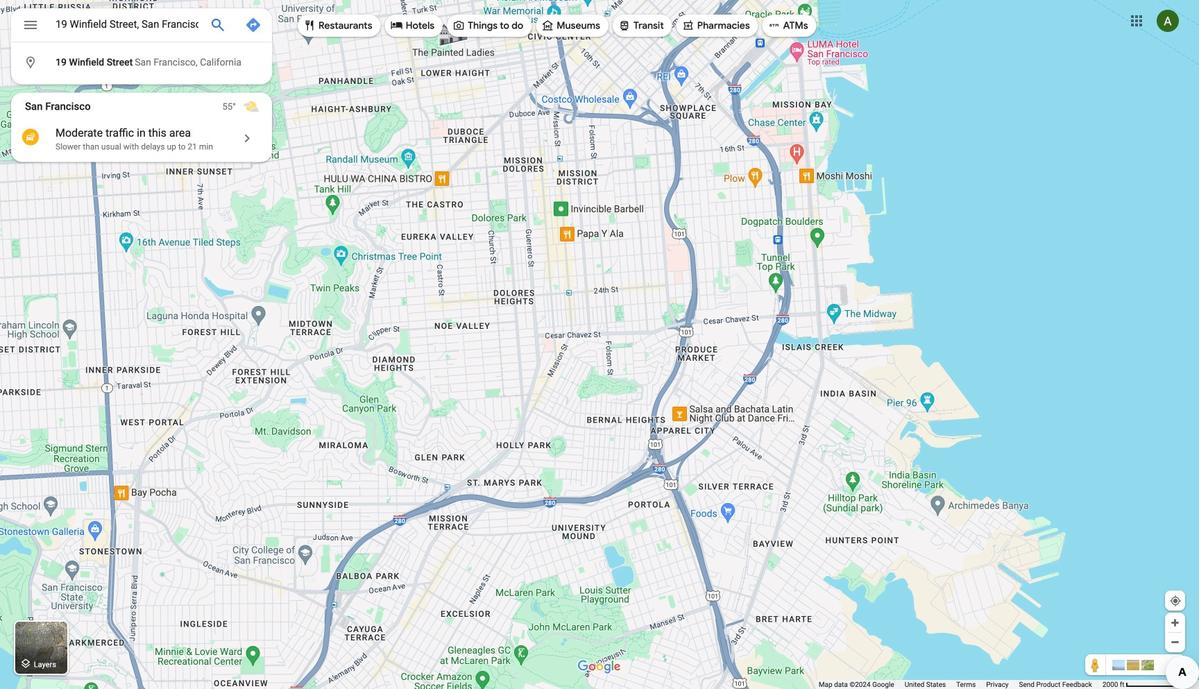 Task type: locate. For each thing, give the bounding box(es) containing it.
zoom out image
[[1171, 637, 1181, 648]]

cell
[[11, 51, 263, 74]]

None field
[[56, 16, 199, 33]]

None search field
[[11, 8, 272, 84]]

zoom in image
[[1171, 618, 1181, 628]]

google maps element
[[0, 0, 1200, 689]]

show your location image
[[1170, 595, 1182, 608]]



Task type: describe. For each thing, give the bounding box(es) containing it.
show street view coverage image
[[1086, 655, 1107, 676]]

google account: augustus odena  
(augustus@adept.ai) image
[[1157, 10, 1180, 32]]

partly cloudy image
[[243, 98, 260, 115]]

none field inside search google maps field
[[56, 16, 199, 33]]

cell inside search field
[[11, 51, 263, 74]]

san francisco region
[[11, 93, 272, 162]]

san francisco weather group
[[223, 93, 272, 120]]

Search Google Maps field
[[11, 8, 272, 46]]

none search field inside google maps 'element'
[[11, 8, 272, 84]]



Task type: vqa. For each thing, say whether or not it's contained in the screenshot.
"search field"
yes



